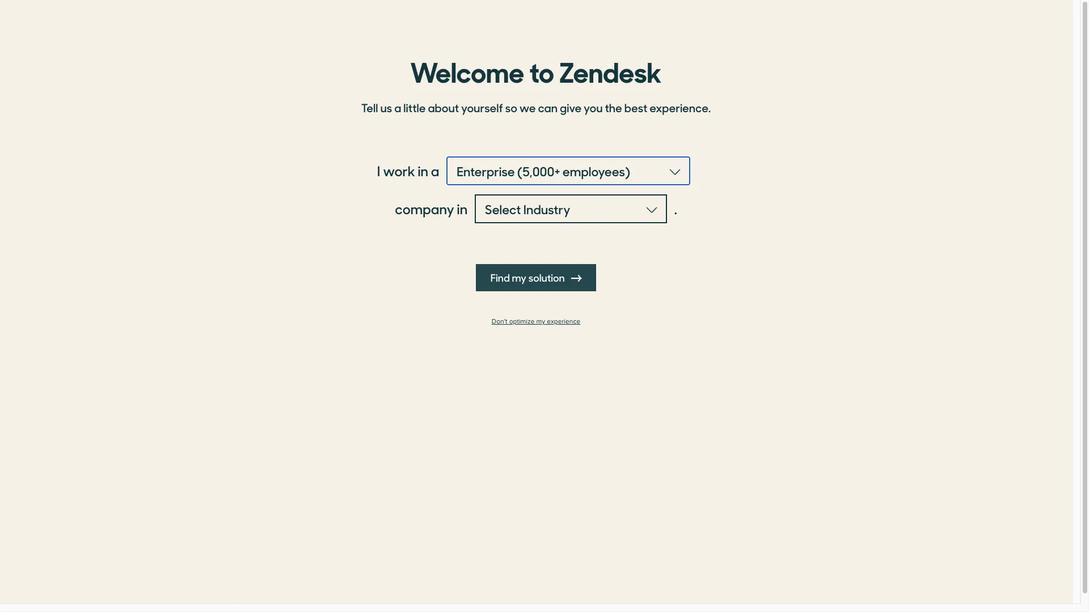Task type: locate. For each thing, give the bounding box(es) containing it.
the
[[605, 99, 622, 116]]

in right work
[[418, 161, 428, 180]]

so
[[505, 99, 517, 116]]

my right optimize
[[536, 318, 545, 326]]

find     my solution button
[[476, 264, 596, 292]]

1 horizontal spatial a
[[431, 161, 439, 180]]

company in
[[395, 199, 468, 218]]

1 vertical spatial my
[[536, 318, 545, 326]]

0 vertical spatial my
[[512, 271, 527, 285]]

don't optimize my experience
[[492, 318, 580, 326]]

best
[[625, 99, 648, 116]]

0 vertical spatial in
[[418, 161, 428, 180]]

in
[[418, 161, 428, 180], [457, 199, 468, 218]]

experience
[[547, 318, 580, 326]]

about
[[428, 99, 459, 116]]

find     my solution
[[491, 271, 567, 285]]

a
[[394, 99, 401, 116], [431, 161, 439, 180]]

i
[[377, 161, 380, 180]]

yourself
[[461, 99, 503, 116]]

0 horizontal spatial a
[[394, 99, 401, 116]]

arrow right image
[[572, 273, 582, 284]]

company
[[395, 199, 454, 218]]

1 horizontal spatial my
[[536, 318, 545, 326]]

a right us
[[394, 99, 401, 116]]

a right work
[[431, 161, 439, 180]]

0 horizontal spatial my
[[512, 271, 527, 285]]

my right find
[[512, 271, 527, 285]]

1 vertical spatial in
[[457, 199, 468, 218]]

welcome to zendesk
[[410, 50, 662, 90]]

can
[[538, 99, 558, 116]]

in right company
[[457, 199, 468, 218]]

tell us a little about yourself so we can give you the best experience.
[[361, 99, 711, 116]]

we
[[520, 99, 536, 116]]

my
[[512, 271, 527, 285], [536, 318, 545, 326]]

to
[[529, 50, 554, 90]]

us
[[380, 99, 392, 116]]



Task type: describe. For each thing, give the bounding box(es) containing it.
i work in a
[[377, 161, 439, 180]]

solution
[[529, 271, 565, 285]]

don't
[[492, 318, 508, 326]]

you
[[584, 99, 603, 116]]

find
[[491, 271, 510, 285]]

don't optimize my experience link
[[355, 318, 718, 326]]

little
[[404, 99, 426, 116]]

tell
[[361, 99, 378, 116]]

experience.
[[650, 99, 711, 116]]

.
[[674, 199, 677, 218]]

1 horizontal spatial in
[[457, 199, 468, 218]]

optimize
[[509, 318, 535, 326]]

0 vertical spatial a
[[394, 99, 401, 116]]

zendesk
[[559, 50, 662, 90]]

welcome
[[410, 50, 524, 90]]

1 vertical spatial a
[[431, 161, 439, 180]]

my inside button
[[512, 271, 527, 285]]

0 horizontal spatial in
[[418, 161, 428, 180]]

give
[[560, 99, 582, 116]]

work
[[383, 161, 415, 180]]



Task type: vqa. For each thing, say whether or not it's contained in the screenshot.
ENTER 'icon'
no



